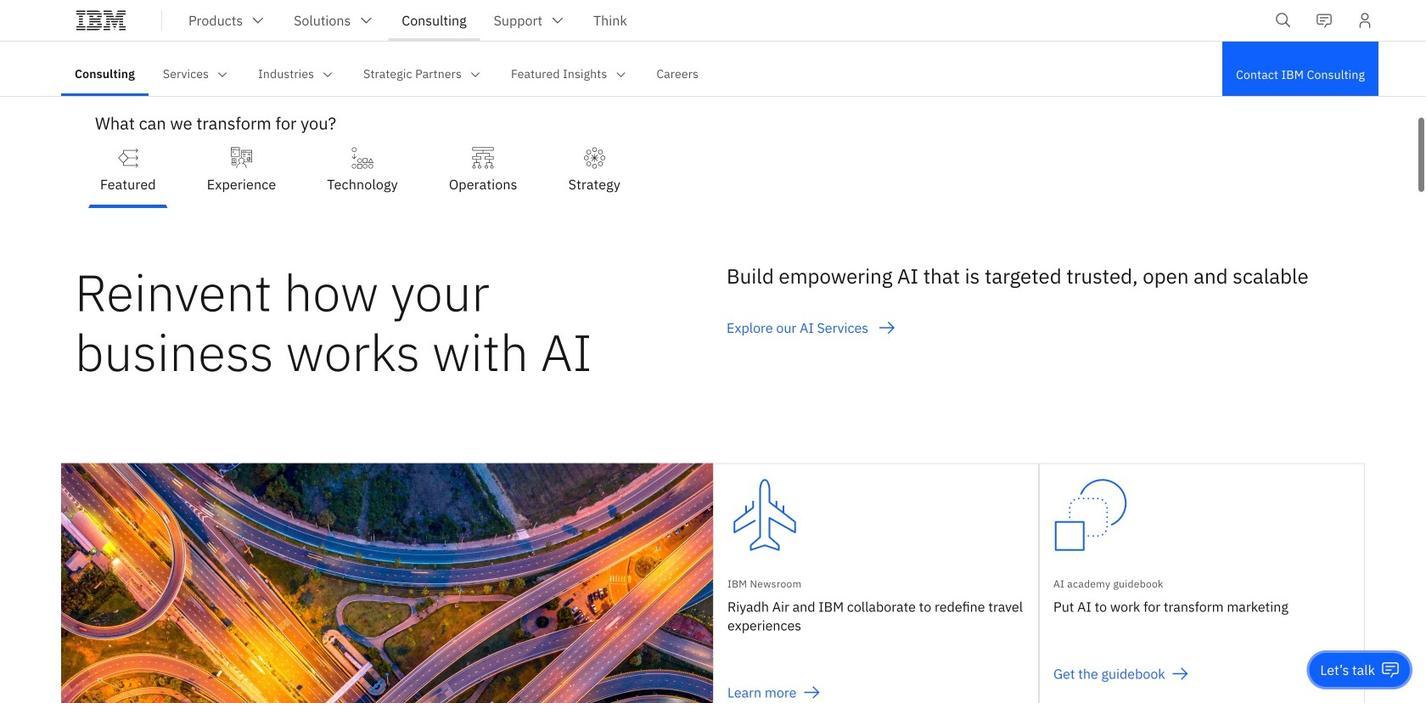 Task type: describe. For each thing, give the bounding box(es) containing it.
let's talk element
[[1321, 661, 1376, 679]]



Task type: vqa. For each thing, say whether or not it's contained in the screenshot.
Download fixes and updates for your software, hardware and operating system REGION at the left bottom of page
no



